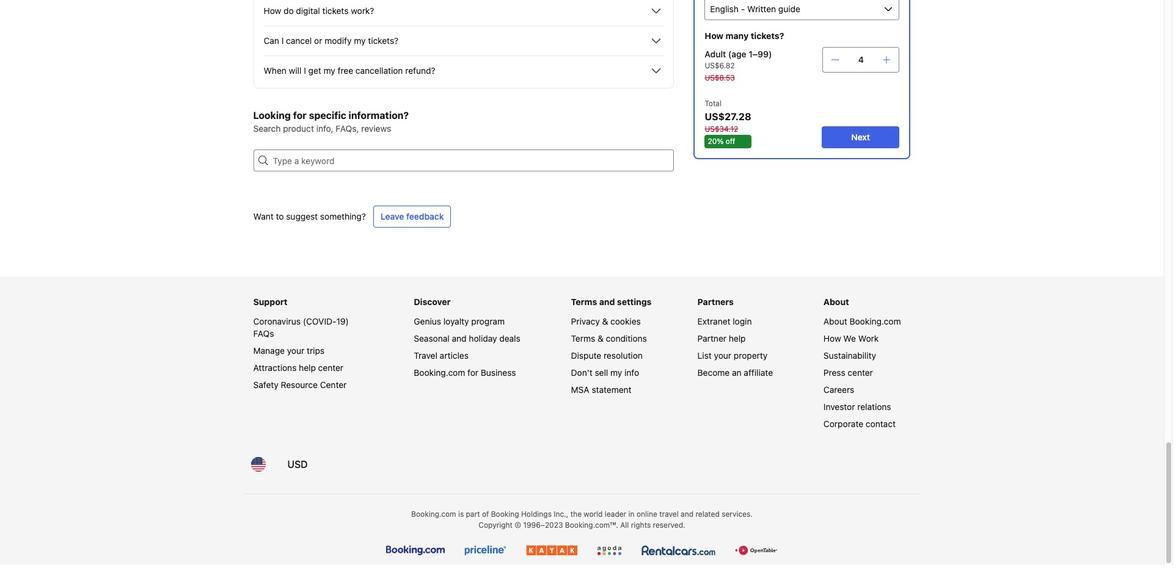 Task type: describe. For each thing, give the bounding box(es) containing it.
1 horizontal spatial i
[[304, 65, 306, 76]]

booking
[[491, 510, 519, 520]]

tickets
[[322, 6, 349, 16]]

leave
[[381, 211, 404, 222]]

modify
[[325, 35, 352, 46]]

press center link
[[824, 368, 873, 378]]

list your property
[[698, 351, 768, 361]]

about for about
[[824, 297, 849, 307]]

safety resource center link
[[253, 380, 347, 391]]

sustainability link
[[824, 351, 877, 361]]

terms for terms & conditions
[[571, 334, 596, 344]]

faqs
[[253, 329, 274, 339]]

investor
[[824, 402, 855, 413]]

work
[[859, 334, 879, 344]]

something?
[[320, 211, 366, 222]]

how for how we work
[[824, 334, 841, 344]]

and inside "booking.com is part of booking holdings inc., the world leader in online travel and related services. copyright © 1996–2023 booking.com™. all rights reserved."
[[681, 510, 694, 520]]

an
[[732, 368, 742, 378]]

for for looking
[[293, 110, 307, 121]]

seasonal and holiday deals
[[414, 334, 521, 344]]

faqs,
[[336, 123, 359, 134]]

how for how many tickets?
[[705, 31, 724, 41]]

booking.com for part
[[411, 510, 456, 520]]

holiday
[[469, 334, 497, 344]]

20%
[[708, 137, 724, 146]]

how many tickets?
[[705, 31, 784, 41]]

corporate
[[824, 419, 864, 430]]

when
[[264, 65, 287, 76]]

manage your trips link
[[253, 346, 325, 356]]

help for partner
[[729, 334, 746, 344]]

tickets? inside dropdown button
[[368, 35, 399, 46]]

travel
[[660, 510, 679, 520]]

1996–2023
[[523, 521, 563, 531]]

seasonal and holiday deals link
[[414, 334, 521, 344]]

us$34.12
[[705, 125, 739, 134]]

suggest
[[286, 211, 318, 222]]

dispute resolution
[[571, 351, 643, 361]]

specific
[[309, 110, 346, 121]]

do
[[284, 6, 294, 16]]

2 vertical spatial my
[[611, 368, 622, 378]]

booking.com™.
[[565, 521, 618, 531]]

info
[[625, 368, 639, 378]]

trips
[[307, 346, 325, 356]]

privacy & cookies link
[[571, 317, 641, 327]]

& for privacy
[[602, 317, 608, 327]]

attractions help center
[[253, 363, 344, 373]]

0 vertical spatial i
[[282, 35, 284, 46]]

leave feedback
[[381, 211, 444, 222]]

all
[[621, 521, 629, 531]]

©
[[515, 521, 521, 531]]

usd
[[288, 460, 308, 471]]

when will i get my free cancellation refund? button
[[264, 64, 664, 78]]

corporate contact
[[824, 419, 896, 430]]

and for holiday
[[452, 334, 467, 344]]

travel articles link
[[414, 351, 469, 361]]

terms & conditions link
[[571, 334, 647, 344]]

articles
[[440, 351, 469, 361]]

1 horizontal spatial center
[[848, 368, 873, 378]]

booking.com for business link
[[414, 368, 516, 378]]

don't
[[571, 368, 593, 378]]

booking.com for business
[[414, 368, 465, 378]]

how for how do digital tickets work?
[[264, 6, 281, 16]]

msa statement
[[571, 385, 632, 395]]

careers link
[[824, 385, 855, 395]]

careers
[[824, 385, 855, 395]]

how we work
[[824, 334, 879, 344]]

terms & conditions
[[571, 334, 647, 344]]

deals
[[500, 334, 521, 344]]

extranet login link
[[698, 317, 752, 327]]

can
[[264, 35, 279, 46]]

how we work link
[[824, 334, 879, 344]]

coronavirus (covid-19) faqs
[[253, 317, 349, 339]]

sustainability
[[824, 351, 877, 361]]

off
[[726, 137, 736, 146]]

can i cancel or modify my tickets? button
[[264, 34, 664, 48]]

partner help link
[[698, 334, 746, 344]]

don't sell my info
[[571, 368, 639, 378]]

privacy
[[571, 317, 600, 327]]

affiliate
[[744, 368, 773, 378]]

get
[[308, 65, 321, 76]]

want to suggest something?
[[253, 211, 366, 222]]

safety
[[253, 380, 279, 391]]

0 vertical spatial booking.com
[[850, 317, 901, 327]]

cancel
[[286, 35, 312, 46]]

attractions
[[253, 363, 297, 373]]

digital
[[296, 6, 320, 16]]



Task type: locate. For each thing, give the bounding box(es) containing it.
privacy & cookies
[[571, 317, 641, 327]]

adult (age 1–99) us$6.82
[[705, 49, 772, 70]]

how left the do
[[264, 6, 281, 16]]

your for property
[[714, 351, 732, 361]]

help
[[729, 334, 746, 344], [299, 363, 316, 373]]

program
[[471, 317, 505, 327]]

tickets? up 1–99)
[[751, 31, 784, 41]]

0 horizontal spatial for
[[293, 110, 307, 121]]

resource
[[281, 380, 318, 391]]

center
[[318, 363, 344, 373], [848, 368, 873, 378]]

booking.com is part of booking holdings inc., the world leader in online travel and related services. copyright © 1996–2023 booking.com™. all rights reserved.
[[411, 510, 753, 531]]

and right travel
[[681, 510, 694, 520]]

usd button
[[280, 450, 315, 480]]

help up list your property link
[[729, 334, 746, 344]]

1 vertical spatial booking.com
[[414, 368, 465, 378]]

2 horizontal spatial my
[[611, 368, 622, 378]]

cancellation
[[356, 65, 403, 76]]

extranet login
[[698, 317, 752, 327]]

0 vertical spatial help
[[729, 334, 746, 344]]

partner
[[698, 334, 727, 344]]

center up center
[[318, 363, 344, 373]]

relations
[[858, 402, 892, 413]]

your
[[287, 346, 305, 356], [714, 351, 732, 361]]

0 vertical spatial for
[[293, 110, 307, 121]]

1 vertical spatial &
[[598, 334, 604, 344]]

of
[[482, 510, 489, 520]]

contact
[[866, 419, 896, 430]]

booking.com left is
[[411, 510, 456, 520]]

booking.com up work
[[850, 317, 901, 327]]

opentable image
[[735, 546, 778, 556], [735, 546, 778, 556]]

coronavirus (covid-19) faqs link
[[253, 317, 349, 339]]

or
[[314, 35, 322, 46]]

about up about booking.com link on the bottom of page
[[824, 297, 849, 307]]

manage
[[253, 346, 285, 356]]

(covid-
[[303, 317, 337, 327]]

msa
[[571, 385, 590, 395]]

your down "partner help" link
[[714, 351, 732, 361]]

terms down the privacy
[[571, 334, 596, 344]]

your up attractions help center link
[[287, 346, 305, 356]]

0 horizontal spatial and
[[452, 334, 467, 344]]

discover
[[414, 297, 451, 307]]

terms for terms and settings
[[571, 297, 597, 307]]

world
[[584, 510, 603, 520]]

tickets? up cancellation
[[368, 35, 399, 46]]

1 vertical spatial and
[[452, 334, 467, 344]]

genius
[[414, 317, 441, 327]]

priceline.com image
[[465, 546, 507, 556], [465, 546, 507, 556]]

1 horizontal spatial help
[[729, 334, 746, 344]]

0 horizontal spatial tickets?
[[368, 35, 399, 46]]

booking.com image
[[387, 546, 445, 556], [387, 546, 445, 556]]

genius loyalty program link
[[414, 317, 505, 327]]

0 horizontal spatial how
[[264, 6, 281, 16]]

inc.,
[[554, 510, 569, 520]]

center
[[320, 380, 347, 391]]

how inside dropdown button
[[264, 6, 281, 16]]

2 vertical spatial booking.com
[[411, 510, 456, 520]]

press
[[824, 368, 846, 378]]

next button
[[822, 127, 900, 149]]

0 horizontal spatial center
[[318, 363, 344, 373]]

and down genius loyalty program
[[452, 334, 467, 344]]

your for trips
[[287, 346, 305, 356]]

don't sell my info link
[[571, 368, 639, 378]]

my right get
[[324, 65, 335, 76]]

login
[[733, 317, 752, 327]]

agoda image
[[597, 546, 622, 556], [597, 546, 622, 556]]

1 vertical spatial help
[[299, 363, 316, 373]]

leader
[[605, 510, 627, 520]]

1 vertical spatial about
[[824, 317, 848, 327]]

manage your trips
[[253, 346, 325, 356]]

for up product
[[293, 110, 307, 121]]

is
[[458, 510, 464, 520]]

leave feedback button
[[373, 206, 451, 228]]

search
[[253, 123, 281, 134]]

2 about from the top
[[824, 317, 848, 327]]

1 vertical spatial terms
[[571, 334, 596, 344]]

looking
[[253, 110, 291, 121]]

& for terms
[[598, 334, 604, 344]]

how do digital tickets work? button
[[264, 4, 664, 18]]

my right "modify"
[[354, 35, 366, 46]]

2 terms from the top
[[571, 334, 596, 344]]

dispute resolution link
[[571, 351, 643, 361]]

about up the we
[[824, 317, 848, 327]]

statement
[[592, 385, 632, 395]]

travel
[[414, 351, 438, 361]]

for left business
[[468, 368, 479, 378]]

& up terms & conditions "link"
[[602, 317, 608, 327]]

travel articles
[[414, 351, 469, 361]]

how left the we
[[824, 334, 841, 344]]

can i cancel or modify my tickets?
[[264, 35, 399, 46]]

online
[[637, 510, 658, 520]]

1 horizontal spatial how
[[705, 31, 724, 41]]

and for settings
[[599, 297, 615, 307]]

part
[[466, 510, 480, 520]]

become an affiliate
[[698, 368, 773, 378]]

0 vertical spatial and
[[599, 297, 615, 307]]

kayak image
[[526, 546, 578, 556], [526, 546, 578, 556]]

next
[[852, 132, 870, 142]]

1 vertical spatial for
[[468, 368, 479, 378]]

safety resource center
[[253, 380, 347, 391]]

terms
[[571, 297, 597, 307], [571, 334, 596, 344]]

i right "can"
[[282, 35, 284, 46]]

help for attractions
[[299, 363, 316, 373]]

1 horizontal spatial tickets?
[[751, 31, 784, 41]]

center down sustainability link
[[848, 368, 873, 378]]

genius loyalty program
[[414, 317, 505, 327]]

1 horizontal spatial my
[[354, 35, 366, 46]]

2 vertical spatial how
[[824, 334, 841, 344]]

1 vertical spatial i
[[304, 65, 306, 76]]

in
[[629, 510, 635, 520]]

my right sell
[[611, 368, 622, 378]]

services.
[[722, 510, 753, 520]]

corporate contact link
[[824, 419, 896, 430]]

tickets?
[[751, 31, 784, 41], [368, 35, 399, 46]]

about for about booking.com
[[824, 317, 848, 327]]

loyalty
[[444, 317, 469, 327]]

1 about from the top
[[824, 297, 849, 307]]

refund?
[[405, 65, 435, 76]]

support
[[253, 297, 288, 307]]

list your property link
[[698, 351, 768, 361]]

product
[[283, 123, 314, 134]]

business
[[481, 368, 516, 378]]

& down privacy & cookies
[[598, 334, 604, 344]]

holdings
[[521, 510, 552, 520]]

looking for specific information? search product info, faqs, reviews
[[253, 110, 409, 134]]

0 vertical spatial about
[[824, 297, 849, 307]]

info,
[[316, 123, 334, 134]]

help up safety resource center
[[299, 363, 316, 373]]

for for booking.com
[[468, 368, 479, 378]]

1 vertical spatial my
[[324, 65, 335, 76]]

seasonal
[[414, 334, 450, 344]]

about booking.com link
[[824, 317, 901, 327]]

2 horizontal spatial and
[[681, 510, 694, 520]]

0 vertical spatial my
[[354, 35, 366, 46]]

2 horizontal spatial how
[[824, 334, 841, 344]]

how do digital tickets work?
[[264, 6, 374, 16]]

become
[[698, 368, 730, 378]]

0 vertical spatial terms
[[571, 297, 597, 307]]

information?
[[349, 110, 409, 121]]

how up adult
[[705, 31, 724, 41]]

we
[[844, 334, 856, 344]]

rentalcars image
[[642, 546, 716, 556], [642, 546, 716, 556]]

0 vertical spatial &
[[602, 317, 608, 327]]

booking.com for business
[[414, 368, 516, 378]]

booking.com inside "booking.com is part of booking holdings inc., the world leader in online travel and related services. copyright © 1996–2023 booking.com™. all rights reserved."
[[411, 510, 456, 520]]

i right "will"
[[304, 65, 306, 76]]

1 vertical spatial how
[[705, 31, 724, 41]]

1 terms from the top
[[571, 297, 597, 307]]

coronavirus
[[253, 317, 301, 327]]

us$6.82
[[705, 61, 735, 70]]

press center
[[824, 368, 873, 378]]

0 horizontal spatial my
[[324, 65, 335, 76]]

1 horizontal spatial your
[[714, 351, 732, 361]]

msa statement link
[[571, 385, 632, 395]]

0 vertical spatial how
[[264, 6, 281, 16]]

2 vertical spatial and
[[681, 510, 694, 520]]

0 horizontal spatial help
[[299, 363, 316, 373]]

1 horizontal spatial and
[[599, 297, 615, 307]]

terms up the privacy
[[571, 297, 597, 307]]

and up privacy & cookies link
[[599, 297, 615, 307]]

want
[[253, 211, 274, 222]]

0 horizontal spatial your
[[287, 346, 305, 356]]

1 horizontal spatial for
[[468, 368, 479, 378]]

Type a keyword field
[[268, 150, 674, 172]]

for inside looking for specific information? search product info, faqs, reviews
[[293, 110, 307, 121]]

total us$27.28 us$34.12 20% off
[[705, 99, 752, 146]]

0 horizontal spatial i
[[282, 35, 284, 46]]

conditions
[[606, 334, 647, 344]]

terms and settings
[[571, 297, 652, 307]]

booking.com down the travel articles link
[[414, 368, 465, 378]]



Task type: vqa. For each thing, say whether or not it's contained in the screenshot.
REACHING
no



